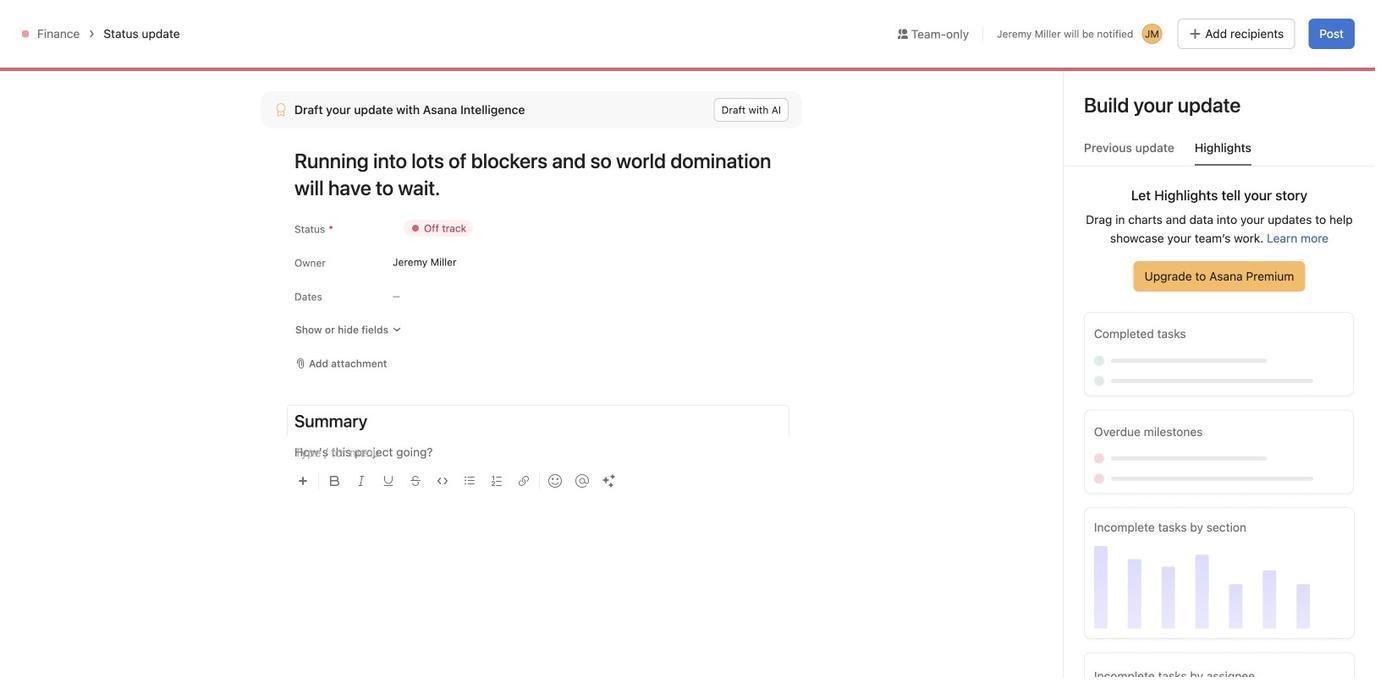 Task type: vqa. For each thing, say whether or not it's contained in the screenshot.
Numbered List 'image'
yes



Task type: locate. For each thing, give the bounding box(es) containing it.
tab list
[[1064, 139, 1375, 167]]

toolbar
[[291, 462, 789, 493]]

1 horizontal spatial jm image
[[1145, 24, 1159, 44]]

1 vertical spatial jm image
[[1118, 62, 1132, 82]]

strikethrough image
[[410, 476, 421, 487]]

code image
[[438, 476, 448, 487]]

bulleted list image
[[465, 476, 475, 487]]

add to starred image
[[369, 55, 383, 69]]

jm image
[[1145, 24, 1159, 44], [1118, 62, 1132, 82]]

insert an object image
[[298, 476, 308, 487]]

ai assist options (upgrade) image
[[603, 475, 616, 488]]

italics image
[[356, 476, 366, 487]]



Task type: describe. For each thing, give the bounding box(es) containing it.
0 vertical spatial jm image
[[1145, 24, 1159, 44]]

briefcase image
[[234, 62, 254, 82]]

0 horizontal spatial jm image
[[1118, 62, 1132, 82]]

at mention image
[[575, 475, 589, 488]]

underline image
[[383, 476, 394, 487]]

bold image
[[329, 476, 339, 487]]

Title of update text field
[[295, 142, 802, 206]]

Section title text field
[[295, 410, 367, 433]]

jm image
[[1083, 325, 1097, 345]]

hide sidebar image
[[22, 14, 36, 27]]

numbered list image
[[492, 476, 502, 487]]

emoji image
[[548, 475, 562, 488]]

link image
[[519, 476, 529, 487]]



